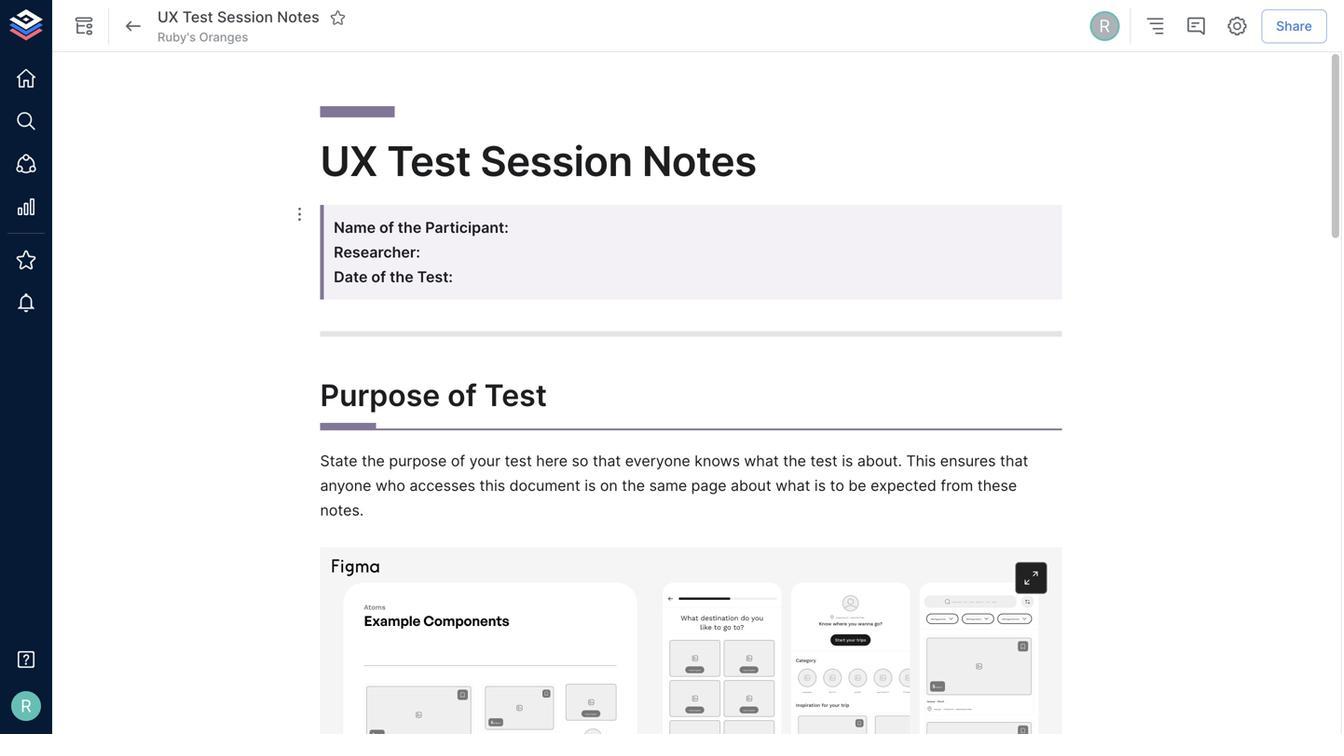 Task type: locate. For each thing, give the bounding box(es) containing it.
test up your on the left of the page
[[485, 378, 547, 414]]

notes.
[[320, 502, 364, 520]]

0 vertical spatial session
[[217, 8, 273, 26]]

1 horizontal spatial that
[[1000, 452, 1029, 471]]

2 that from the left
[[1000, 452, 1029, 471]]

1 vertical spatial r
[[21, 696, 32, 717]]

ruby's oranges link
[[158, 29, 248, 46]]

0 horizontal spatial is
[[585, 477, 596, 495]]

r
[[1100, 16, 1111, 36], [21, 696, 32, 717]]

is left on
[[585, 477, 596, 495]]

page
[[692, 477, 727, 495]]

your
[[470, 452, 501, 471]]

ux up 'name' on the left
[[320, 137, 377, 186]]

0 vertical spatial r button
[[1087, 8, 1123, 44]]

test up participant:
[[387, 137, 471, 186]]

0 horizontal spatial r
[[21, 696, 32, 717]]

ruby's oranges
[[158, 30, 248, 44]]

is left to
[[815, 477, 826, 495]]

document
[[510, 477, 581, 495]]

that
[[593, 452, 621, 471], [1000, 452, 1029, 471]]

this
[[907, 452, 936, 471]]

what
[[744, 452, 779, 471], [776, 477, 811, 495]]

notes
[[277, 8, 320, 26], [642, 137, 757, 186]]

is up the be
[[842, 452, 854, 471]]

0 horizontal spatial test
[[505, 452, 532, 471]]

1 vertical spatial what
[[776, 477, 811, 495]]

what up 'about'
[[744, 452, 779, 471]]

r button
[[1087, 8, 1123, 44], [6, 686, 47, 727]]

ruby's
[[158, 30, 196, 44]]

1 horizontal spatial r
[[1100, 16, 1111, 36]]

purpose
[[320, 378, 440, 414]]

1 horizontal spatial ux test session notes
[[320, 137, 757, 186]]

0 vertical spatial test
[[182, 8, 213, 26]]

1 horizontal spatial test
[[811, 452, 838, 471]]

test
[[505, 452, 532, 471], [811, 452, 838, 471]]

accesses
[[410, 477, 476, 495]]

0 horizontal spatial r button
[[6, 686, 47, 727]]

state the purpose of your test here so that everyone knows what the test is about. this ensures that anyone who accesses this document is on the same page about what is to be expected from these notes.
[[320, 452, 1033, 520]]

0 vertical spatial ux test session notes
[[158, 8, 320, 26]]

the right the knows
[[783, 452, 807, 471]]

is
[[842, 452, 854, 471], [585, 477, 596, 495], [815, 477, 826, 495]]

1 horizontal spatial notes
[[642, 137, 757, 186]]

2 test from the left
[[811, 452, 838, 471]]

1 vertical spatial ux test session notes
[[320, 137, 757, 186]]

of
[[380, 219, 394, 237], [371, 268, 386, 286], [448, 378, 477, 414], [451, 452, 465, 471]]

0 vertical spatial notes
[[277, 8, 320, 26]]

0 vertical spatial r
[[1100, 16, 1111, 36]]

ux test session notes
[[158, 8, 320, 26], [320, 137, 757, 186]]

1 vertical spatial notes
[[642, 137, 757, 186]]

that up on
[[593, 452, 621, 471]]

1 vertical spatial session
[[480, 137, 633, 186]]

name
[[334, 219, 376, 237]]

1 horizontal spatial ux
[[320, 137, 377, 186]]

2 horizontal spatial is
[[842, 452, 854, 471]]

1 horizontal spatial is
[[815, 477, 826, 495]]

of left your on the left of the page
[[451, 452, 465, 471]]

everyone
[[625, 452, 691, 471]]

test
[[182, 8, 213, 26], [387, 137, 471, 186], [485, 378, 547, 414]]

1 horizontal spatial test
[[387, 137, 471, 186]]

r for bottom r button
[[21, 696, 32, 717]]

0 horizontal spatial notes
[[277, 8, 320, 26]]

these
[[978, 477, 1017, 495]]

ux up ruby's
[[158, 8, 179, 26]]

of up your on the left of the page
[[448, 378, 477, 414]]

share button
[[1262, 9, 1328, 43]]

oranges
[[199, 30, 248, 44]]

1 that from the left
[[593, 452, 621, 471]]

0 horizontal spatial that
[[593, 452, 621, 471]]

0 horizontal spatial ux
[[158, 8, 179, 26]]

2 vertical spatial test
[[485, 378, 547, 414]]

ux
[[158, 8, 179, 26], [320, 137, 377, 186]]

session
[[217, 8, 273, 26], [480, 137, 633, 186]]

1 horizontal spatial session
[[480, 137, 633, 186]]

who
[[376, 477, 406, 495]]

test up the ruby's oranges
[[182, 8, 213, 26]]

that up 'these' on the right bottom of the page
[[1000, 452, 1029, 471]]

what right 'about'
[[776, 477, 811, 495]]

the
[[398, 219, 422, 237], [390, 268, 414, 286], [362, 452, 385, 471], [783, 452, 807, 471], [622, 477, 645, 495]]

test up to
[[811, 452, 838, 471]]

be
[[849, 477, 867, 495]]

test right your on the left of the page
[[505, 452, 532, 471]]

to
[[830, 477, 845, 495]]

ensures
[[941, 452, 996, 471]]

same
[[649, 477, 687, 495]]



Task type: describe. For each thing, give the bounding box(es) containing it.
about.
[[858, 452, 903, 471]]

state
[[320, 452, 358, 471]]

0 horizontal spatial session
[[217, 8, 273, 26]]

date
[[334, 268, 368, 286]]

r for the rightmost r button
[[1100, 16, 1111, 36]]

0 vertical spatial ux
[[158, 8, 179, 26]]

from
[[941, 477, 974, 495]]

the up who
[[362, 452, 385, 471]]

of down researcher:
[[371, 268, 386, 286]]

settings image
[[1226, 15, 1249, 37]]

the right on
[[622, 477, 645, 495]]

name of the participant: researcher: date of the test:
[[334, 219, 509, 286]]

about
[[731, 477, 772, 495]]

knows
[[695, 452, 740, 471]]

purpose of test
[[320, 378, 547, 414]]

1 horizontal spatial r button
[[1087, 8, 1123, 44]]

1 vertical spatial r button
[[6, 686, 47, 727]]

comments image
[[1185, 15, 1208, 37]]

on
[[600, 477, 618, 495]]

0 vertical spatial what
[[744, 452, 779, 471]]

0 horizontal spatial ux test session notes
[[158, 8, 320, 26]]

share
[[1277, 18, 1313, 34]]

the left test:
[[390, 268, 414, 286]]

1 vertical spatial ux
[[320, 137, 377, 186]]

purpose
[[389, 452, 447, 471]]

1 test from the left
[[505, 452, 532, 471]]

anyone
[[320, 477, 371, 495]]

0 horizontal spatial test
[[182, 8, 213, 26]]

participant:
[[425, 219, 509, 237]]

show wiki image
[[73, 15, 95, 37]]

so
[[572, 452, 589, 471]]

favorite image
[[330, 9, 347, 26]]

this
[[480, 477, 505, 495]]

here
[[536, 452, 568, 471]]

of inside state the purpose of your test here so that everyone knows what the test is about. this ensures that anyone who accesses this document is on the same page about what is to be expected from these notes.
[[451, 452, 465, 471]]

expected
[[871, 477, 937, 495]]

of up researcher:
[[380, 219, 394, 237]]

1 vertical spatial test
[[387, 137, 471, 186]]

2 horizontal spatial test
[[485, 378, 547, 414]]

go back image
[[122, 15, 145, 37]]

the up researcher:
[[398, 219, 422, 237]]

researcher:
[[334, 243, 420, 261]]

test:
[[417, 268, 453, 286]]

table of contents image
[[1144, 15, 1167, 37]]



Task type: vqa. For each thing, say whether or not it's contained in the screenshot.
first test from right
yes



